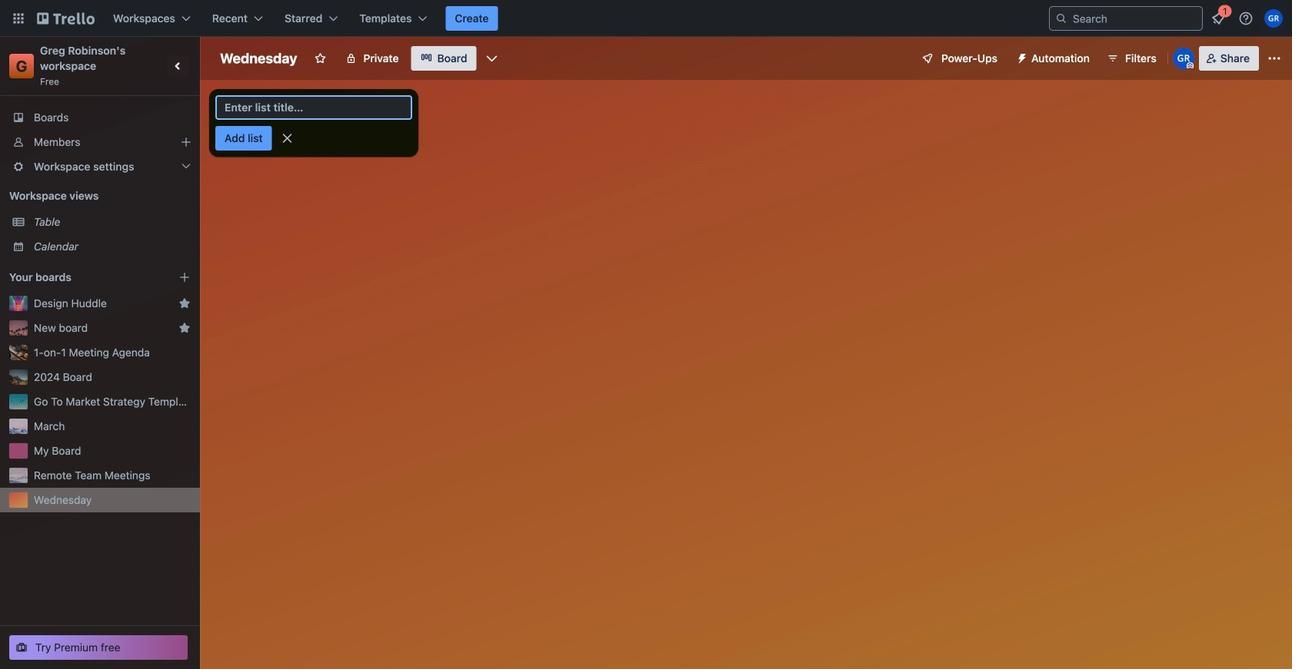 Task type: describe. For each thing, give the bounding box(es) containing it.
2 starred icon image from the top
[[178, 322, 191, 335]]

1 notification image
[[1209, 9, 1228, 28]]

primary element
[[0, 0, 1292, 37]]

show menu image
[[1267, 51, 1282, 66]]

search image
[[1055, 12, 1068, 25]]

Board name text field
[[212, 46, 305, 71]]

open information menu image
[[1238, 11, 1254, 26]]

1 vertical spatial greg robinson (gregrobinson96) image
[[1173, 48, 1194, 69]]

Enter list title… text field
[[215, 95, 412, 120]]

workspace navigation collapse icon image
[[168, 55, 189, 77]]

sm image
[[1010, 46, 1031, 68]]



Task type: vqa. For each thing, say whether or not it's contained in the screenshot.
The "Board Name" text field
yes



Task type: locate. For each thing, give the bounding box(es) containing it.
add board image
[[178, 272, 191, 284]]

0 horizontal spatial greg robinson (gregrobinson96) image
[[1173, 48, 1194, 69]]

starred icon image
[[178, 298, 191, 310], [178, 322, 191, 335]]

1 vertical spatial starred icon image
[[178, 322, 191, 335]]

back to home image
[[37, 6, 95, 31]]

this member is an admin of this board. image
[[1187, 62, 1194, 69]]

1 horizontal spatial greg robinson (gregrobinson96) image
[[1264, 9, 1283, 28]]

0 vertical spatial greg robinson (gregrobinson96) image
[[1264, 9, 1283, 28]]

star or unstar board image
[[314, 52, 326, 65]]

greg robinson (gregrobinson96) image right "open information menu" icon
[[1264, 9, 1283, 28]]

greg robinson (gregrobinson96) image
[[1264, 9, 1283, 28], [1173, 48, 1194, 69]]

customize views image
[[484, 51, 500, 66]]

Search field
[[1068, 8, 1202, 29]]

cancel list editing image
[[280, 131, 295, 146]]

your boards with 9 items element
[[9, 268, 155, 287]]

0 vertical spatial starred icon image
[[178, 298, 191, 310]]

1 starred icon image from the top
[[178, 298, 191, 310]]

greg robinson (gregrobinson96) image down search field
[[1173, 48, 1194, 69]]



